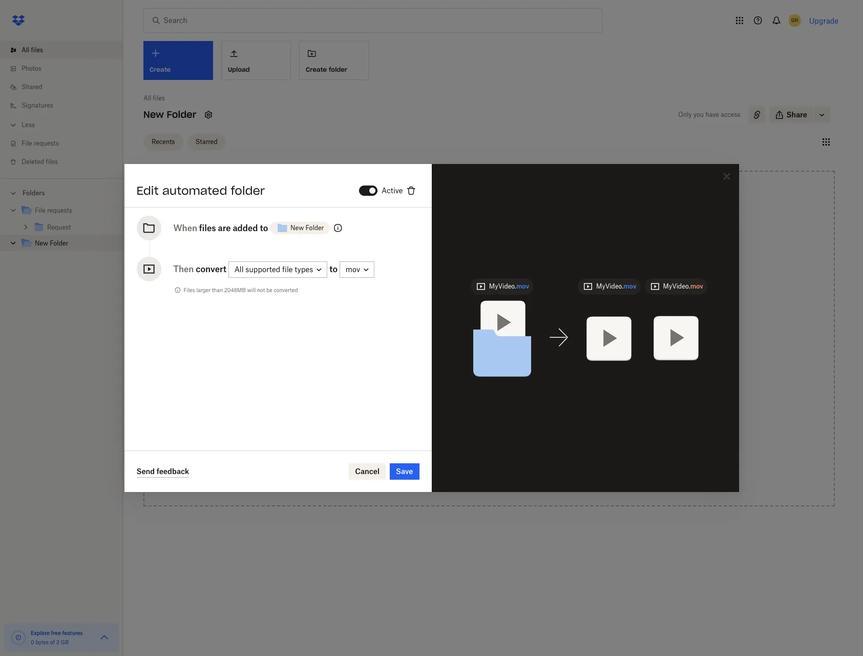 Task type: describe. For each thing, give the bounding box(es) containing it.
drop files here to upload, or use the 'upload' button
[[446, 272, 533, 292]]

folder for edit automated folder
[[231, 183, 265, 198]]

manage
[[464, 447, 493, 456]]

then
[[173, 264, 194, 274]]

1 myvideo. from the left
[[489, 282, 517, 290]]

when
[[173, 223, 197, 233]]

more
[[444, 335, 462, 344]]

request
[[427, 419, 456, 427]]

files inside edit automated folder dialog
[[199, 223, 216, 233]]

save button
[[390, 463, 420, 480]]

share and manage button
[[404, 442, 575, 462]]

edit automated folder
[[137, 183, 265, 198]]

2 myvideo. from the left
[[597, 282, 624, 290]]

signatures link
[[8, 96, 123, 115]]

access
[[427, 361, 452, 370]]

and
[[449, 447, 463, 456]]

1 myvideo. mov from the left
[[489, 282, 530, 290]]

of
[[50, 639, 55, 645]]

create folder
[[306, 66, 348, 73]]

all inside dropdown button
[[235, 265, 244, 274]]

cancel
[[355, 467, 380, 476]]

convert
[[196, 264, 226, 274]]

recents button
[[144, 134, 183, 150]]

save
[[396, 467, 413, 476]]

new folder for new folder button
[[291, 224, 324, 232]]

converted
[[274, 287, 298, 293]]

folders button
[[0, 185, 123, 200]]

deleted
[[22, 158, 44, 166]]

content
[[508, 335, 535, 344]]

1 vertical spatial all files
[[144, 94, 165, 102]]

file requests inside 'group'
[[35, 207, 72, 214]]

desktop
[[525, 361, 552, 370]]

types
[[295, 265, 313, 274]]

photos link
[[8, 59, 123, 78]]

bytes
[[36, 639, 49, 645]]

0
[[31, 639, 34, 645]]

share and manage
[[427, 447, 493, 456]]

to right added at the left of the page
[[260, 223, 268, 233]]

larger
[[197, 287, 211, 293]]

this
[[454, 361, 467, 370]]

all supported file types
[[235, 265, 313, 274]]

request files button
[[404, 413, 575, 434]]

new folder link
[[21, 237, 115, 251]]

from
[[490, 361, 506, 370]]

signatures
[[22, 101, 53, 109]]

files inside drop files here to upload, or use the 'upload' button
[[465, 272, 479, 281]]

access this folder from your desktop
[[427, 361, 552, 370]]

use
[[455, 283, 467, 292]]

supported
[[246, 265, 280, 274]]

files up recents
[[153, 94, 165, 102]]

more ways to add content
[[444, 335, 535, 344]]

folder permissions image
[[332, 222, 345, 234]]

are
[[218, 223, 231, 233]]

files inside button
[[457, 419, 472, 427]]

automated
[[162, 183, 227, 198]]

less image
[[8, 120, 18, 130]]

here
[[481, 272, 497, 281]]

active
[[382, 186, 403, 195]]

remove image
[[405, 185, 417, 197]]

1 horizontal spatial folder
[[167, 109, 197, 120]]

1 vertical spatial all files link
[[144, 93, 165, 104]]

edit
[[137, 183, 159, 198]]

quota usage element
[[10, 629, 27, 646]]

photos
[[22, 65, 41, 72]]

file requests inside list
[[22, 139, 59, 147]]

not
[[257, 287, 265, 293]]

upload,
[[507, 272, 533, 281]]

files right deleted
[[46, 158, 58, 166]]

deleted files link
[[8, 153, 123, 171]]

all supported file types button
[[228, 262, 328, 278]]

'upload'
[[481, 283, 509, 292]]

than
[[212, 287, 223, 293]]

import button
[[404, 384, 575, 405]]

mov inside popup button
[[346, 265, 360, 274]]

your
[[508, 361, 523, 370]]

edit automated folder dialog
[[124, 164, 739, 492]]

import
[[427, 390, 451, 399]]

2
[[56, 639, 59, 645]]

will
[[247, 287, 256, 293]]

button
[[511, 283, 533, 292]]

be
[[267, 287, 273, 293]]

more ways to add content element
[[402, 334, 577, 473]]

you
[[694, 111, 704, 118]]

explore free features 0 bytes of 2 gb
[[31, 630, 83, 645]]



Task type: locate. For each thing, give the bounding box(es) containing it.
all up the photos
[[22, 46, 29, 54]]

2 horizontal spatial all
[[235, 265, 244, 274]]

send feedback
[[137, 467, 189, 475]]

2 vertical spatial folder
[[469, 361, 488, 370]]

1 horizontal spatial all files
[[144, 94, 165, 102]]

new left folder permissions image at left top
[[291, 224, 304, 232]]

folder for new folder link
[[50, 239, 68, 247]]

0 horizontal spatial myvideo.
[[489, 282, 517, 290]]

new folder
[[144, 109, 197, 120], [291, 224, 324, 232], [35, 239, 68, 247]]

file requests link inside list
[[8, 134, 123, 153]]

2 horizontal spatial folder
[[469, 361, 488, 370]]

1 horizontal spatial folder
[[329, 66, 348, 73]]

list
[[0, 35, 123, 178]]

requests down folders button
[[47, 207, 72, 214]]

1 horizontal spatial all
[[144, 94, 151, 102]]

file requests link up deleted files
[[8, 134, 123, 153]]

1 vertical spatial file requests link
[[21, 204, 115, 218]]

1 vertical spatial all
[[144, 94, 151, 102]]

added
[[233, 223, 258, 233]]

file
[[282, 265, 293, 274]]

new up recents
[[144, 109, 164, 120]]

files inside "list item"
[[31, 46, 43, 54]]

features
[[62, 630, 83, 636]]

requests
[[34, 139, 59, 147], [47, 207, 72, 214]]

folder for new folder button
[[306, 224, 324, 232]]

share
[[787, 110, 808, 119], [427, 447, 448, 456]]

recents
[[152, 138, 175, 145]]

new for new folder link
[[35, 239, 48, 247]]

new for new folder button
[[291, 224, 304, 232]]

folder inside new folder button
[[306, 224, 324, 232]]

list containing all files
[[0, 35, 123, 178]]

folder for access this folder from your desktop
[[469, 361, 488, 370]]

0 vertical spatial folder
[[167, 109, 197, 120]]

files up the photos
[[31, 46, 43, 54]]

shared link
[[8, 78, 123, 96]]

starred
[[196, 138, 218, 145]]

folder
[[329, 66, 348, 73], [231, 183, 265, 198], [469, 361, 488, 370]]

0 vertical spatial requests
[[34, 139, 59, 147]]

2 horizontal spatial new folder
[[291, 224, 324, 232]]

0 vertical spatial file requests
[[22, 139, 59, 147]]

2 myvideo. mov from the left
[[597, 282, 637, 290]]

0 vertical spatial new
[[144, 109, 164, 120]]

folder right this
[[469, 361, 488, 370]]

0 vertical spatial all
[[22, 46, 29, 54]]

to inside more ways to add content element
[[484, 335, 491, 344]]

0 vertical spatial all files link
[[8, 41, 123, 59]]

folder inside more ways to add content element
[[469, 361, 488, 370]]

feedback
[[157, 467, 189, 475]]

explore
[[31, 630, 50, 636]]

share for share and manage
[[427, 447, 448, 456]]

file requests link down folders button
[[21, 204, 115, 218]]

files right request at the bottom of page
[[457, 419, 472, 427]]

file down the "folders" at the top left of the page
[[35, 207, 45, 214]]

folder inside edit automated folder dialog
[[231, 183, 265, 198]]

share inside more ways to add content element
[[427, 447, 448, 456]]

1 vertical spatial new
[[291, 224, 304, 232]]

upgrade
[[810, 16, 839, 25]]

0 horizontal spatial folder
[[50, 239, 68, 247]]

shared
[[22, 83, 43, 91]]

less
[[22, 121, 35, 129]]

new folder for new folder link
[[35, 239, 68, 247]]

gb
[[61, 639, 69, 645]]

starred button
[[187, 134, 226, 150]]

create
[[306, 66, 327, 73]]

share button
[[770, 107, 814, 123]]

1 horizontal spatial myvideo. mov
[[597, 282, 637, 290]]

1 horizontal spatial myvideo.
[[597, 282, 624, 290]]

access
[[721, 111, 741, 118]]

all up recents button
[[144, 94, 151, 102]]

free
[[51, 630, 61, 636]]

request files
[[427, 419, 472, 427]]

folder right the 'create'
[[329, 66, 348, 73]]

folder up recents
[[167, 109, 197, 120]]

3 myvideo. from the left
[[663, 282, 691, 290]]

group containing file requests
[[0, 200, 123, 259]]

file
[[22, 139, 32, 147], [35, 207, 45, 214]]

1 vertical spatial share
[[427, 447, 448, 456]]

1 vertical spatial requests
[[47, 207, 72, 214]]

1 horizontal spatial new
[[144, 109, 164, 120]]

2 vertical spatial folder
[[50, 239, 68, 247]]

0 horizontal spatial file
[[22, 139, 32, 147]]

new inside new folder button
[[291, 224, 304, 232]]

0 vertical spatial share
[[787, 110, 808, 119]]

files left are
[[199, 223, 216, 233]]

0 vertical spatial all files
[[22, 46, 43, 54]]

or
[[446, 283, 453, 292]]

0 horizontal spatial all files
[[22, 46, 43, 54]]

share for share
[[787, 110, 808, 119]]

new
[[144, 109, 164, 120], [291, 224, 304, 232], [35, 239, 48, 247]]

folders
[[23, 189, 45, 197]]

folder inside new folder link
[[50, 239, 68, 247]]

new down the "folders" at the top left of the page
[[35, 239, 48, 247]]

1 horizontal spatial file
[[35, 207, 45, 214]]

0 horizontal spatial new folder
[[35, 239, 68, 247]]

cancel button
[[349, 463, 386, 480]]

files
[[184, 287, 195, 293]]

1 horizontal spatial all files link
[[144, 93, 165, 104]]

to
[[260, 223, 268, 233], [330, 264, 338, 274], [499, 272, 506, 281], [484, 335, 491, 344]]

0 horizontal spatial myvideo. mov
[[489, 282, 530, 290]]

add
[[493, 335, 506, 344]]

group
[[0, 200, 123, 259]]

2 horizontal spatial myvideo. mov
[[663, 282, 704, 290]]

folder
[[167, 109, 197, 120], [306, 224, 324, 232], [50, 239, 68, 247]]

all up the files larger than 2048mb will not be converted at the left top
[[235, 265, 244, 274]]

to right here
[[499, 272, 506, 281]]

2 horizontal spatial folder
[[306, 224, 324, 232]]

file requests
[[22, 139, 59, 147], [35, 207, 72, 214]]

0 horizontal spatial all
[[22, 46, 29, 54]]

1 vertical spatial folder
[[306, 224, 324, 232]]

0 vertical spatial file requests link
[[8, 134, 123, 153]]

requests up deleted files
[[34, 139, 59, 147]]

1 vertical spatial file requests
[[35, 207, 72, 214]]

files larger than 2048mb will not be converted
[[184, 287, 298, 293]]

1 horizontal spatial share
[[787, 110, 808, 119]]

mov
[[346, 265, 360, 274], [517, 282, 530, 290], [624, 282, 637, 290], [691, 282, 704, 290]]

create folder button
[[299, 41, 369, 80]]

have
[[706, 111, 720, 118]]

all files up recents
[[144, 94, 165, 102]]

all files link
[[8, 41, 123, 59], [144, 93, 165, 104]]

2 vertical spatial new folder
[[35, 239, 68, 247]]

all inside "list item"
[[22, 46, 29, 54]]

0 horizontal spatial all files link
[[8, 41, 123, 59]]

0 horizontal spatial share
[[427, 447, 448, 456]]

new folder button
[[270, 218, 330, 238]]

folder up added at the left of the page
[[231, 183, 265, 198]]

files up the
[[465, 272, 479, 281]]

all
[[22, 46, 29, 54], [144, 94, 151, 102], [235, 265, 244, 274]]

2 vertical spatial all
[[235, 265, 244, 274]]

0 horizontal spatial new
[[35, 239, 48, 247]]

mov button
[[340, 262, 375, 278]]

only
[[679, 111, 692, 118]]

to left 'mov' popup button
[[330, 264, 338, 274]]

0 horizontal spatial folder
[[231, 183, 265, 198]]

all files link up recents
[[144, 93, 165, 104]]

all files list item
[[0, 41, 123, 59]]

all files
[[22, 46, 43, 54], [144, 94, 165, 102]]

only you have access
[[679, 111, 741, 118]]

2 horizontal spatial myvideo.
[[663, 282, 691, 290]]

0 vertical spatial new folder
[[144, 109, 197, 120]]

folder down folders button
[[50, 239, 68, 247]]

all files inside "list item"
[[22, 46, 43, 54]]

file requests link
[[8, 134, 123, 153], [21, 204, 115, 218]]

file requests link inside 'group'
[[21, 204, 115, 218]]

all files link up shared link
[[8, 41, 123, 59]]

deleted files
[[22, 158, 58, 166]]

1 vertical spatial new folder
[[291, 224, 324, 232]]

to inside drop files here to upload, or use the 'upload' button
[[499, 272, 506, 281]]

2 vertical spatial new
[[35, 239, 48, 247]]

dropbox image
[[8, 10, 29, 31]]

ways
[[464, 335, 482, 344]]

the
[[469, 283, 480, 292]]

new inside new folder link
[[35, 239, 48, 247]]

files
[[31, 46, 43, 54], [153, 94, 165, 102], [46, 158, 58, 166], [199, 223, 216, 233], [465, 272, 479, 281], [457, 419, 472, 427]]

2 horizontal spatial new
[[291, 224, 304, 232]]

1 vertical spatial folder
[[231, 183, 265, 198]]

all files up the photos
[[22, 46, 43, 54]]

to left add
[[484, 335, 491, 344]]

send
[[137, 467, 155, 475]]

folder left folder permissions image at left top
[[306, 224, 324, 232]]

0 vertical spatial folder
[[329, 66, 348, 73]]

0 vertical spatial file
[[22, 139, 32, 147]]

file requests down folders button
[[35, 207, 72, 214]]

1 horizontal spatial new folder
[[144, 109, 197, 120]]

myvideo.
[[489, 282, 517, 290], [597, 282, 624, 290], [663, 282, 691, 290]]

new folder inside button
[[291, 224, 324, 232]]

3 myvideo. mov from the left
[[663, 282, 704, 290]]

1 vertical spatial file
[[35, 207, 45, 214]]

file down less
[[22, 139, 32, 147]]

when files are added to
[[173, 223, 268, 233]]

2048mb
[[224, 287, 246, 293]]

send feedback button
[[137, 465, 189, 478]]

file requests up deleted files
[[22, 139, 59, 147]]

folder inside create folder button
[[329, 66, 348, 73]]

upgrade link
[[810, 16, 839, 25]]

drop
[[446, 272, 463, 281]]



Task type: vqa. For each thing, say whether or not it's contained in the screenshot.
"Learn About File Requests" LINK
no



